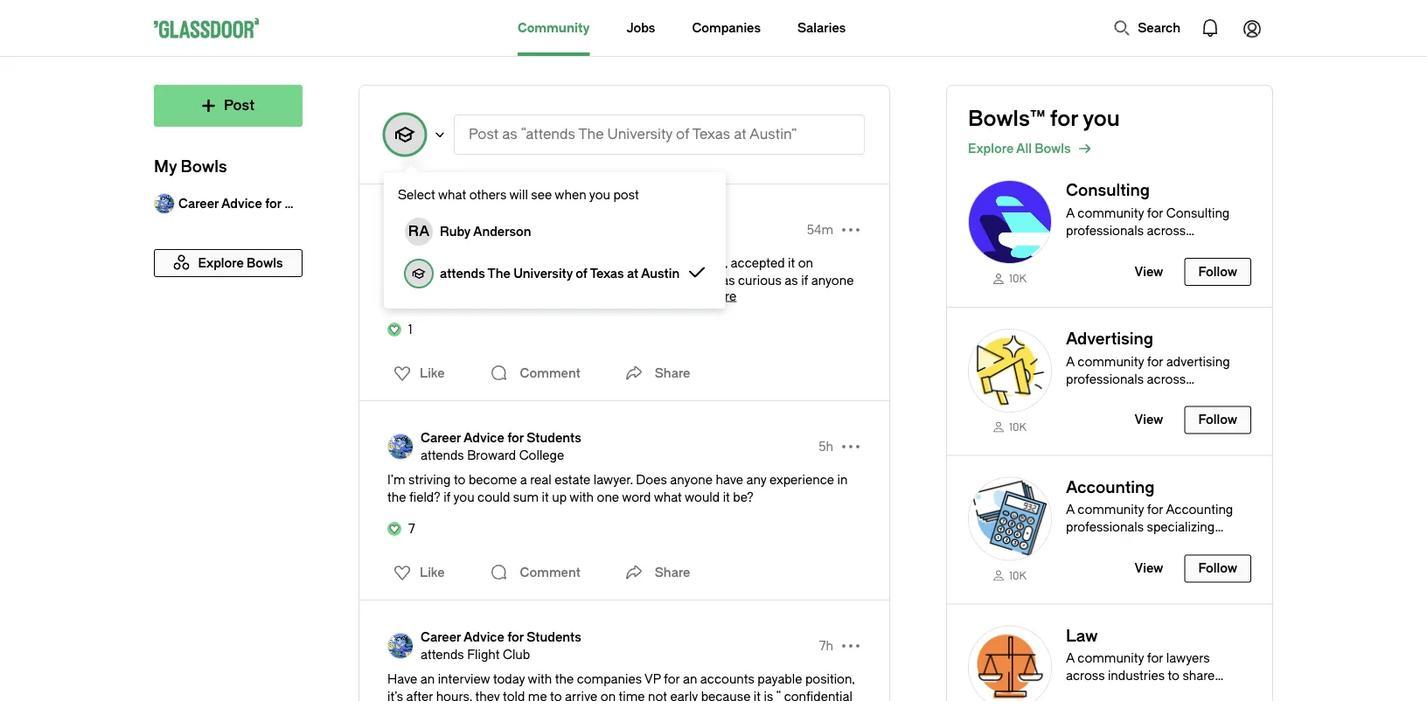 Task type: describe. For each thing, give the bounding box(es) containing it.
bny
[[470, 273, 497, 288]]

across for consulting
[[1147, 223, 1186, 238]]

career advice for students link for career advice for students attends university of delaware
[[421, 213, 597, 230]]

across inside law a community for lawyers across industries to share experiences and compa
[[1066, 669, 1105, 683]]

search button
[[1105, 10, 1190, 45]]

companies for advertising
[[1066, 389, 1131, 404]]

for inside i have received an internship offer for this coming summer, accepted it on monday, from bny mellon. they have a drug test policy. was curious as if anyone would know when i would have to take the test ...
[[586, 256, 602, 270]]

take
[[584, 291, 608, 305]]

you inside the i'm striving to become a real estate lawyer. does anyone have any experience in the field? if you could sum it up with one word what would it be?
[[453, 490, 475, 505]]

attends for career advice for students attends broward college
[[421, 448, 464, 463]]

salaries
[[798, 21, 846, 35]]

a for consulting
[[1066, 206, 1075, 220]]

offer
[[555, 256, 583, 270]]

like button for 1
[[383, 360, 450, 388]]

one
[[597, 490, 619, 505]]

up
[[552, 490, 567, 505]]

community
[[518, 21, 590, 35]]

students for career advice for students attends broward college
[[527, 431, 581, 445]]

comment button for of
[[485, 356, 585, 391]]

accepted
[[731, 256, 785, 270]]

career for career advice for students attends flight club
[[421, 630, 461, 645]]

have up monday,
[[394, 256, 422, 270]]

career advice for students attends flight club
[[421, 630, 581, 662]]

students for career advice for students attends flight club
[[527, 630, 581, 645]]

it inside have an interview today with the companies vp for an accounts payable position, it's after hours, they told me to arrive on time not early because it is " confidentia
[[754, 690, 761, 702]]

3 10k link from the top
[[968, 568, 1052, 583]]

it left be?
[[723, 490, 730, 505]]

i'm striving to become a real estate lawyer. does anyone have any experience in the field? if you could sum it up with one word what would it be?
[[388, 473, 848, 505]]

position,
[[806, 672, 855, 687]]

a inside the i'm striving to become a real estate lawyer. does anyone have any experience in the field? if you could sum it up with one word what would it be?
[[520, 473, 527, 487]]

because
[[701, 690, 751, 702]]

share button
[[620, 555, 691, 590]]

today
[[493, 672, 525, 687]]

community for consulting
[[1078, 206, 1144, 220]]

be?
[[733, 490, 754, 505]]

striving
[[409, 473, 451, 487]]

"attends
[[521, 126, 576, 143]]

search
[[1138, 21, 1181, 35]]

flight
[[467, 648, 500, 662]]

broward
[[467, 448, 516, 463]]

lawyer.
[[594, 473, 633, 487]]

select what others will see when you post
[[398, 188, 639, 202]]

advice for career advice for students attends flight club
[[464, 630, 505, 645]]

image for bowl image for consulting
[[968, 180, 1052, 264]]

7
[[408, 522, 415, 536]]

a inside i have received an internship offer for this coming summer, accepted it on monday, from bny mellon. they have a drug test policy. was curious as if anyone would know when i would have to take the test ...
[[607, 273, 614, 288]]

as inside button
[[502, 126, 518, 143]]

like button for 7
[[383, 559, 450, 587]]

from
[[439, 273, 467, 288]]

will
[[509, 188, 528, 202]]

for inside career advice for students attends broward college
[[507, 431, 524, 445]]

see
[[531, 188, 552, 202]]

professionals for consulting
[[1066, 223, 1144, 238]]

post as "attends the university of texas at austin" button
[[454, 115, 865, 155]]

for inside advertising a community for advertising professionals across companies
[[1147, 354, 1164, 369]]

jobs
[[627, 21, 656, 35]]

my
[[154, 158, 177, 176]]

if inside the i'm striving to become a real estate lawyer. does anyone have any experience in the field? if you could sum it up with one word what would it be?
[[444, 490, 451, 505]]

menu item containing attends
[[398, 253, 712, 295]]

i'm
[[388, 473, 406, 487]]

for inside 'career advice for students attends flight club'
[[507, 630, 524, 645]]

community link
[[518, 0, 590, 56]]

received
[[425, 256, 474, 270]]

attends for career advice for students attends flight club
[[421, 648, 464, 662]]

select
[[398, 188, 435, 202]]

students for career advice for students
[[285, 196, 339, 211]]

toogle identity image
[[384, 114, 426, 156]]

share
[[1183, 669, 1215, 683]]

read more
[[672, 289, 737, 304]]

image for bowl image for accounting
[[968, 477, 1052, 561]]

1 vertical spatial test
[[633, 291, 655, 305]]

2 horizontal spatial an
[[683, 672, 698, 687]]

club
[[503, 648, 530, 662]]

companies
[[692, 21, 761, 35]]

0 horizontal spatial consulting
[[1066, 182, 1150, 200]]

read
[[672, 289, 703, 304]]

with inside the i'm striving to become a real estate lawyer. does anyone have any experience in the field? if you could sum it up with one word what would it be?
[[570, 490, 594, 505]]

...
[[658, 291, 668, 305]]

advice for career advice for students attends broward college
[[464, 431, 505, 445]]

of inside post as "attends the university of texas at austin" button
[[676, 126, 690, 143]]

estate
[[555, 473, 591, 487]]

as inside i have received an internship offer for this coming summer, accepted it on monday, from bny mellon. they have a drug test policy. was curious as if anyone would know when i would have to take the test ...
[[785, 273, 798, 288]]

7h link
[[819, 638, 834, 655]]

10k link for consulting
[[968, 271, 1052, 286]]

career advice for students link for career advice for students attends flight club
[[421, 629, 581, 646]]

and
[[1140, 686, 1162, 701]]

have an interview today with the companies vp for an accounts payable position, it's after hours, they told me to arrive on time not early because it is " confidentia
[[388, 672, 855, 702]]

consulting a community for consulting professionals across companies
[[1066, 182, 1230, 255]]

advice for career advice for students attends university of delaware
[[464, 214, 505, 228]]

comment button for college
[[485, 555, 585, 590]]

was
[[711, 273, 735, 288]]

career advice for students attends broward college
[[421, 431, 581, 463]]

experiences
[[1066, 686, 1137, 701]]

1
[[408, 322, 412, 337]]

0 vertical spatial what
[[438, 188, 466, 202]]

texas inside button
[[693, 126, 731, 143]]

time
[[619, 690, 645, 702]]

a for law
[[1066, 651, 1075, 666]]

like for 1
[[420, 366, 445, 381]]

vp
[[645, 672, 661, 687]]

students for career advice for students attends university of delaware
[[527, 214, 581, 228]]

coming
[[629, 256, 674, 270]]

career for career advice for students
[[178, 196, 219, 211]]

know
[[426, 291, 457, 305]]

austin"
[[750, 126, 797, 143]]

told
[[503, 690, 525, 702]]

companies for consulting
[[1066, 241, 1131, 255]]

monday,
[[388, 273, 436, 288]]

1 vertical spatial you
[[589, 188, 611, 202]]

accounts
[[701, 672, 755, 687]]

comment for college
[[520, 566, 581, 580]]

college
[[519, 448, 564, 463]]

for inside law a community for lawyers across industries to share experiences and compa
[[1147, 651, 1164, 666]]

share for career advice for students attends broward college
[[655, 566, 691, 580]]

image for bowl image for advertising
[[968, 329, 1052, 413]]

lawyers
[[1167, 651, 1210, 666]]

toogle identity element
[[405, 218, 433, 246]]

experience
[[770, 473, 834, 487]]

drug
[[617, 273, 644, 288]]

real
[[530, 473, 552, 487]]

1 vertical spatial texas
[[590, 266, 624, 281]]

it left up
[[542, 490, 549, 505]]

r
[[408, 223, 419, 240]]

0 horizontal spatial would
[[388, 291, 423, 305]]

for inside career advice for students attends university of delaware
[[507, 214, 524, 228]]

austin
[[641, 266, 680, 281]]

at inside button
[[734, 126, 747, 143]]

0 vertical spatial bowls
[[1035, 141, 1071, 156]]

7h
[[819, 639, 834, 653]]

1 vertical spatial i
[[494, 291, 497, 305]]

delaware
[[542, 231, 597, 246]]

explore all bowls link
[[968, 138, 1273, 159]]

payable
[[758, 672, 802, 687]]

my bowls
[[154, 158, 227, 176]]

this
[[605, 256, 626, 270]]

image for post author image for career advice for students attends university of delaware
[[388, 217, 414, 243]]

across for advertising
[[1147, 372, 1186, 386]]



Task type: locate. For each thing, give the bounding box(es) containing it.
policy.
[[672, 273, 708, 288]]

1 horizontal spatial a
[[607, 273, 614, 288]]

comment for of
[[520, 366, 581, 381]]

to right me
[[550, 690, 562, 702]]

curious
[[738, 273, 782, 288]]

2 vertical spatial university
[[514, 266, 573, 281]]

the down drug
[[612, 291, 630, 305]]

bowls right the my
[[181, 158, 227, 176]]

0 vertical spatial when
[[555, 188, 587, 202]]

10k
[[1009, 273, 1027, 285], [1009, 421, 1027, 433], [1009, 570, 1027, 582]]

0 horizontal spatial what
[[438, 188, 466, 202]]

professionals inside advertising a community for advertising professionals across companies
[[1066, 372, 1144, 386]]

more
[[706, 289, 737, 304]]

career advice for students attends university of delaware
[[421, 214, 597, 246]]

0 horizontal spatial if
[[444, 490, 451, 505]]

0 horizontal spatial a
[[520, 473, 527, 487]]

1 horizontal spatial anyone
[[811, 273, 854, 288]]

of inside menu item
[[576, 266, 588, 281]]

0 vertical spatial if
[[801, 273, 808, 288]]

1 image for post author image from the top
[[388, 217, 414, 243]]

have up be?
[[716, 473, 744, 487]]

3 image for post author image from the top
[[388, 633, 414, 660]]

advertising a community for advertising professionals across companies
[[1066, 330, 1230, 404]]

2 horizontal spatial you
[[1083, 107, 1120, 131]]

students inside 'career advice for students attends flight club'
[[527, 630, 581, 645]]

1 horizontal spatial the
[[579, 126, 604, 143]]

explore all bowls
[[968, 141, 1071, 156]]

community inside advertising a community for advertising professionals across companies
[[1078, 354, 1144, 369]]

to down the lawyers
[[1168, 669, 1180, 683]]

companies inside advertising a community for advertising professionals across companies
[[1066, 389, 1131, 404]]

career advice for students link up broward at bottom left
[[421, 429, 581, 447]]

the right the "attends
[[579, 126, 604, 143]]

what inside the i'm striving to become a real estate lawyer. does anyone have any experience in the field? if you could sum it up with one word what would it be?
[[654, 490, 682, 505]]

comment up college
[[520, 366, 581, 381]]

the up arrive
[[555, 672, 574, 687]]

1 vertical spatial like
[[420, 566, 445, 580]]

what right "select"
[[438, 188, 466, 202]]

image for bowl image
[[968, 180, 1052, 264], [968, 329, 1052, 413], [968, 477, 1052, 561], [968, 626, 1052, 702]]

advice inside 'career advice for students attends flight club'
[[464, 630, 505, 645]]

with down estate
[[570, 490, 594, 505]]

what down the does
[[654, 490, 682, 505]]

have
[[394, 256, 422, 270], [576, 273, 604, 288], [538, 291, 566, 305], [716, 473, 744, 487]]

0 horizontal spatial the
[[488, 266, 511, 281]]

3 community from the top
[[1078, 651, 1144, 666]]

like button
[[383, 360, 450, 388], [383, 559, 450, 587]]

would inside the i'm striving to become a real estate lawyer. does anyone have any experience in the field? if you could sum it up with one word what would it be?
[[685, 490, 720, 505]]

it right accepted
[[788, 256, 795, 270]]

1 vertical spatial what
[[654, 490, 682, 505]]

all
[[1016, 141, 1032, 156]]

1 vertical spatial at
[[627, 266, 639, 281]]

0 vertical spatial image for post author image
[[388, 217, 414, 243]]

2 vertical spatial across
[[1066, 669, 1105, 683]]

a left ruby
[[419, 223, 430, 240]]

2 horizontal spatial of
[[676, 126, 690, 143]]

1 vertical spatial share
[[655, 566, 691, 580]]

1 vertical spatial if
[[444, 490, 451, 505]]

0 vertical spatial i
[[388, 256, 391, 270]]

1 community from the top
[[1078, 206, 1144, 220]]

image for post author image
[[388, 217, 414, 243], [388, 434, 414, 460], [388, 633, 414, 660]]

0 vertical spatial you
[[1083, 107, 1120, 131]]

2 comment button from the top
[[485, 555, 585, 590]]

2 vertical spatial companies
[[577, 672, 642, 687]]

1 comment button from the top
[[485, 356, 585, 391]]

menu item
[[398, 253, 712, 295]]

0 vertical spatial comment button
[[485, 356, 585, 391]]

advice up broward at bottom left
[[464, 431, 505, 445]]

0 vertical spatial professionals
[[1066, 223, 1144, 238]]

texas
[[693, 126, 731, 143], [590, 266, 624, 281]]

1 vertical spatial 10k link
[[968, 420, 1052, 434]]

career down my bowls
[[178, 196, 219, 211]]

with up me
[[528, 672, 552, 687]]

image for post author image for career advice for students attends broward college
[[388, 434, 414, 460]]

it
[[788, 256, 795, 270], [542, 490, 549, 505], [723, 490, 730, 505], [754, 690, 761, 702]]

0 horizontal spatial at
[[627, 266, 639, 281]]

at right this on the left top
[[627, 266, 639, 281]]

2 share from the top
[[655, 566, 691, 580]]

a left real
[[520, 473, 527, 487]]

a inside toogle identity element
[[419, 223, 430, 240]]

like down the field?
[[420, 566, 445, 580]]

0 horizontal spatial as
[[502, 126, 518, 143]]

sum
[[513, 490, 539, 505]]

explore
[[968, 141, 1014, 156]]

it's
[[388, 690, 403, 702]]

1 vertical spatial comment
[[520, 566, 581, 580]]

for inside have an interview today with the companies vp for an accounts payable position, it's after hours, they told me to arrive on time not early because it is " confidentia
[[664, 672, 680, 687]]

career right the r at the top left
[[421, 214, 461, 228]]

1 horizontal spatial would
[[500, 291, 535, 305]]

1 horizontal spatial bowls
[[1035, 141, 1071, 156]]

have inside the i'm striving to become a real estate lawyer. does anyone have any experience in the field? if you could sum it up with one word what would it be?
[[716, 473, 744, 487]]

interview
[[438, 672, 490, 687]]

advice down others
[[464, 214, 505, 228]]

5h link
[[819, 438, 834, 456]]

2 vertical spatial the
[[555, 672, 574, 687]]

an
[[477, 256, 492, 270], [421, 672, 435, 687], [683, 672, 698, 687]]

2 comment from the top
[[520, 566, 581, 580]]

i up monday,
[[388, 256, 391, 270]]

1 vertical spatial university
[[467, 231, 524, 246]]

0 vertical spatial 10k
[[1009, 273, 1027, 285]]

comment button up career advice for students attends broward college
[[485, 356, 585, 391]]

a inside advertising a community for advertising professionals across companies
[[1066, 354, 1075, 369]]

community inside law a community for lawyers across industries to share experiences and compa
[[1078, 651, 1144, 666]]

career advice for students link down select what others will see when you post
[[421, 213, 597, 230]]

share button
[[620, 356, 691, 391]]

career inside career advice for students attends broward college
[[421, 431, 461, 445]]

0 vertical spatial across
[[1147, 223, 1186, 238]]

0 horizontal spatial anyone
[[670, 473, 713, 487]]

career up striving
[[421, 431, 461, 445]]

on left the time
[[601, 690, 616, 702]]

1 horizontal spatial on
[[798, 256, 813, 270]]

1 image for bowl image from the top
[[968, 180, 1052, 264]]

career advice for students link for career advice for students attends broward college
[[421, 429, 581, 447]]

to inside the i'm striving to become a real estate lawyer. does anyone have any experience in the field? if you could sum it up with one word what would it be?
[[454, 473, 466, 487]]

1 10k link from the top
[[968, 271, 1052, 286]]

for inside consulting a community for consulting professionals across companies
[[1147, 206, 1164, 220]]

0 vertical spatial comment
[[520, 366, 581, 381]]

like button down 1
[[383, 360, 450, 388]]

students inside career advice for students attends broward college
[[527, 431, 581, 445]]

2 professionals from the top
[[1066, 372, 1144, 386]]

1 horizontal spatial as
[[785, 273, 798, 288]]

1 vertical spatial on
[[601, 690, 616, 702]]

a for r
[[419, 223, 430, 240]]

1 vertical spatial community
[[1078, 354, 1144, 369]]

0 vertical spatial companies
[[1066, 241, 1131, 255]]

2 horizontal spatial the
[[612, 291, 630, 305]]

across inside advertising a community for advertising professionals across companies
[[1147, 372, 1186, 386]]

professionals down advertising on the top of page
[[1066, 372, 1144, 386]]

of
[[676, 126, 690, 143], [527, 231, 539, 246], [576, 266, 588, 281]]

career up interview
[[421, 630, 461, 645]]

0 vertical spatial the
[[579, 126, 604, 143]]

1 horizontal spatial when
[[555, 188, 587, 202]]

when
[[555, 188, 587, 202], [459, 291, 491, 305]]

career advice for students
[[178, 196, 339, 211]]

of inside career advice for students attends university of delaware
[[527, 231, 539, 246]]

0 vertical spatial with
[[570, 490, 594, 505]]

0 vertical spatial 10k link
[[968, 271, 1052, 286]]

word
[[622, 490, 651, 505]]

0 vertical spatial as
[[502, 126, 518, 143]]

1 vertical spatial when
[[459, 291, 491, 305]]

2 like from the top
[[420, 566, 445, 580]]

the inside post as "attends the university of texas at austin" button
[[579, 126, 604, 143]]

bowls™ for you
[[968, 107, 1120, 131]]

1 vertical spatial bowls
[[181, 158, 227, 176]]

image for post author image for career advice for students attends flight club
[[388, 633, 414, 660]]

to right striving
[[454, 473, 466, 487]]

with
[[570, 490, 594, 505], [528, 672, 552, 687]]

you
[[1083, 107, 1120, 131], [589, 188, 611, 202], [453, 490, 475, 505]]

i down the bny
[[494, 291, 497, 305]]

community for advertising
[[1078, 354, 1144, 369]]

community
[[1078, 206, 1144, 220], [1078, 354, 1144, 369], [1078, 651, 1144, 666]]

1 vertical spatial across
[[1147, 372, 1186, 386]]

0 vertical spatial at
[[734, 126, 747, 143]]

does
[[636, 473, 667, 487]]

1 vertical spatial consulting
[[1167, 206, 1230, 220]]

what
[[438, 188, 466, 202], [654, 490, 682, 505]]

post
[[614, 188, 639, 202]]

on down 54m link
[[798, 256, 813, 270]]

a down this on the left top
[[607, 273, 614, 288]]

1 vertical spatial the
[[488, 266, 511, 281]]

share inside dropdown button
[[655, 566, 691, 580]]

a
[[1066, 206, 1075, 220], [419, 223, 430, 240], [1066, 354, 1075, 369], [1066, 651, 1075, 666]]

0 horizontal spatial bowls
[[181, 158, 227, 176]]

1 comment from the top
[[520, 366, 581, 381]]

attends the university of texas at austin
[[440, 266, 680, 281]]

read more button
[[672, 289, 737, 304]]

the inside have an interview today with the companies vp for an accounts payable position, it's after hours, they told me to arrive on time not early because it is " confidentia
[[555, 672, 574, 687]]

arrive
[[565, 690, 598, 702]]

1 professionals from the top
[[1066, 223, 1144, 238]]

when down the bny
[[459, 291, 491, 305]]

students inside career advice for students attends university of delaware
[[527, 214, 581, 228]]

comment button down sum on the bottom of the page
[[485, 555, 585, 590]]

0 vertical spatial texas
[[693, 126, 731, 143]]

0 horizontal spatial you
[[453, 490, 475, 505]]

1 horizontal spatial with
[[570, 490, 594, 505]]

career advice for students link up club
[[421, 629, 581, 646]]

you left "could"
[[453, 490, 475, 505]]

2 horizontal spatial would
[[685, 490, 720, 505]]

share inside popup button
[[655, 366, 691, 381]]

2 vertical spatial you
[[453, 490, 475, 505]]

1 share from the top
[[655, 366, 691, 381]]

anyone inside i have received an internship offer for this coming summer, accepted it on monday, from bny mellon. they have a drug test policy. was curious as if anyone would know when i would have to take the test ...
[[811, 273, 854, 288]]

professionals for advertising
[[1066, 372, 1144, 386]]

an up after
[[421, 672, 435, 687]]

test up ...
[[647, 273, 669, 288]]

professionals inside consulting a community for consulting professionals across companies
[[1066, 223, 1144, 238]]

post as "attends the university of texas at austin"
[[469, 126, 797, 143]]

anyone inside the i'm striving to become a real estate lawyer. does anyone have any experience in the field? if you could sum it up with one word what would it be?
[[670, 473, 713, 487]]

when right the see
[[555, 188, 587, 202]]

like for 7
[[420, 566, 445, 580]]

1 horizontal spatial you
[[589, 188, 611, 202]]

0 vertical spatial share
[[655, 366, 691, 381]]

advice inside career advice for students attends university of delaware
[[464, 214, 505, 228]]

1 horizontal spatial i
[[494, 291, 497, 305]]

0 horizontal spatial when
[[459, 291, 491, 305]]

accounting
[[1066, 478, 1155, 497]]

0 vertical spatial a
[[607, 273, 614, 288]]

would down monday,
[[388, 291, 423, 305]]

a down explore all bowls link
[[1066, 206, 1075, 220]]

image for post author image down "select"
[[388, 217, 414, 243]]

1 like button from the top
[[383, 360, 450, 388]]

community for law
[[1078, 651, 1144, 666]]

any
[[747, 473, 767, 487]]

companies inside consulting a community for consulting professionals across companies
[[1066, 241, 1131, 255]]

1 vertical spatial anyone
[[670, 473, 713, 487]]

a down law at the bottom of page
[[1066, 651, 1075, 666]]

with inside have an interview today with the companies vp for an accounts payable position, it's after hours, they told me to arrive on time not early because it is " confidentia
[[528, 672, 552, 687]]

image for post author image up i'm
[[388, 434, 414, 460]]

to inside have an interview today with the companies vp for an accounts payable position, it's after hours, they told me to arrive on time not early because it is " confidentia
[[550, 690, 562, 702]]

companies link
[[692, 0, 761, 56]]

0 vertical spatial test
[[647, 273, 669, 288]]

university inside menu item
[[514, 266, 573, 281]]

texas up take
[[590, 266, 624, 281]]

an up early
[[683, 672, 698, 687]]

comment button
[[485, 356, 585, 391], [485, 555, 585, 590]]

university inside career advice for students attends university of delaware
[[467, 231, 524, 246]]

to inside i have received an internship offer for this coming summer, accepted it on monday, from bny mellon. they have a drug test policy. was curious as if anyone would know when i would have to take the test ...
[[569, 291, 581, 305]]

career inside 'career advice for students attends flight club'
[[421, 630, 461, 645]]

advice down my bowls
[[221, 196, 262, 211]]

1 horizontal spatial consulting
[[1167, 206, 1230, 220]]

share for career advice for students attends university of delaware
[[655, 366, 691, 381]]

professionals down explore all bowls link
[[1066, 223, 1144, 238]]

1 vertical spatial as
[[785, 273, 798, 288]]

at left the austin"
[[734, 126, 747, 143]]

anyone
[[811, 273, 854, 288], [670, 473, 713, 487]]

share
[[655, 366, 691, 381], [655, 566, 691, 580]]

at
[[734, 126, 747, 143], [627, 266, 639, 281]]

1 vertical spatial professionals
[[1066, 372, 1144, 386]]

anderson
[[473, 224, 531, 239]]

bowls right all in the right top of the page
[[1035, 141, 1071, 156]]

2 vertical spatial 10k
[[1009, 570, 1027, 582]]

have
[[388, 672, 418, 687]]

career for career advice for students attends university of delaware
[[421, 214, 461, 228]]

"
[[776, 690, 781, 702]]

the down anderson
[[488, 266, 511, 281]]

ruby anderson
[[440, 224, 531, 239]]

as
[[502, 126, 518, 143], [785, 273, 798, 288]]

attends up striving
[[421, 448, 464, 463]]

the inside the i'm striving to become a real estate lawyer. does anyone have any experience in the field? if you could sum it up with one word what would it be?
[[388, 490, 406, 505]]

1 vertical spatial image for post author image
[[388, 434, 414, 460]]

for
[[1050, 107, 1079, 131], [265, 196, 282, 211], [1147, 206, 1164, 220], [507, 214, 524, 228], [586, 256, 602, 270], [1147, 354, 1164, 369], [507, 431, 524, 445], [507, 630, 524, 645], [1147, 651, 1164, 666], [664, 672, 680, 687]]

would down mellon.
[[500, 291, 535, 305]]

3 image for bowl image from the top
[[968, 477, 1052, 561]]

attends
[[421, 231, 464, 246], [440, 266, 485, 281], [421, 448, 464, 463], [421, 648, 464, 662]]

1 vertical spatial companies
[[1066, 389, 1131, 404]]

me
[[528, 690, 547, 702]]

advertising
[[1066, 330, 1154, 348]]

like button down 7 on the bottom
[[383, 559, 450, 587]]

community up industries
[[1078, 651, 1144, 666]]

field?
[[409, 490, 441, 505]]

bowls
[[1035, 141, 1071, 156], [181, 158, 227, 176]]

1 horizontal spatial texas
[[693, 126, 731, 143]]

54m
[[807, 223, 834, 237]]

anyone down 54m link
[[811, 273, 854, 288]]

0 horizontal spatial on
[[601, 690, 616, 702]]

career for career advice for students attends broward college
[[421, 431, 461, 445]]

attends inside career advice for students attends university of delaware
[[421, 231, 464, 246]]

an up the bny
[[477, 256, 492, 270]]

1 vertical spatial like button
[[383, 559, 450, 587]]

community down explore all bowls link
[[1078, 206, 1144, 220]]

is
[[764, 690, 773, 702]]

law
[[1066, 627, 1098, 645]]

2 vertical spatial community
[[1078, 651, 1144, 666]]

3 10k from the top
[[1009, 570, 1027, 582]]

you left post
[[589, 188, 611, 202]]

a for advertising
[[1066, 354, 1075, 369]]

test
[[647, 273, 669, 288], [633, 291, 655, 305]]

when inside i have received an internship offer for this coming summer, accepted it on monday, from bny mellon. they have a drug test policy. was curious as if anyone would know when i would have to take the test ...
[[459, 291, 491, 305]]

0 horizontal spatial an
[[421, 672, 435, 687]]

2 vertical spatial of
[[576, 266, 588, 281]]

jobs link
[[627, 0, 656, 56]]

0 vertical spatial on
[[798, 256, 813, 270]]

1 vertical spatial a
[[520, 473, 527, 487]]

a inside law a community for lawyers across industries to share experiences and compa
[[1066, 651, 1075, 666]]

2 10k from the top
[[1009, 421, 1027, 433]]

university inside button
[[608, 126, 673, 143]]

hours,
[[436, 690, 472, 702]]

an inside i have received an internship offer for this coming summer, accepted it on monday, from bny mellon. they have a drug test policy. was curious as if anyone would know when i would have to take the test ...
[[477, 256, 492, 270]]

as right post
[[502, 126, 518, 143]]

0 horizontal spatial of
[[527, 231, 539, 246]]

0 horizontal spatial i
[[388, 256, 391, 270]]

the
[[612, 291, 630, 305], [388, 490, 406, 505], [555, 672, 574, 687]]

on inside i have received an internship offer for this coming summer, accepted it on monday, from bny mellon. they have a drug test policy. was curious as if anyone would know when i would have to take the test ...
[[798, 256, 813, 270]]

to left take
[[569, 291, 581, 305]]

1 horizontal spatial at
[[734, 126, 747, 143]]

comment down up
[[520, 566, 581, 580]]

community down advertising on the top of page
[[1078, 354, 1144, 369]]

they
[[475, 690, 500, 702]]

advice up flight
[[464, 630, 505, 645]]

like down know
[[420, 366, 445, 381]]

0 vertical spatial anyone
[[811, 273, 854, 288]]

2 image for post author image from the top
[[388, 434, 414, 460]]

advice for career advice for students
[[221, 196, 262, 211]]

1 vertical spatial of
[[527, 231, 539, 246]]

texas left the austin"
[[693, 126, 731, 143]]

a
[[607, 273, 614, 288], [520, 473, 527, 487]]

to
[[569, 291, 581, 305], [454, 473, 466, 487], [1168, 669, 1180, 683], [550, 690, 562, 702]]

1 10k from the top
[[1009, 273, 1027, 285]]

image for post author image up have
[[388, 633, 414, 660]]

anyone right the does
[[670, 473, 713, 487]]

2 10k link from the top
[[968, 420, 1052, 434]]

would
[[388, 291, 423, 305], [500, 291, 535, 305], [685, 490, 720, 505]]

you up explore all bowls link
[[1083, 107, 1120, 131]]

0 horizontal spatial texas
[[590, 266, 624, 281]]

have down they
[[538, 291, 566, 305]]

if right curious
[[801, 273, 808, 288]]

0 vertical spatial like
[[420, 366, 445, 381]]

a inside consulting a community for consulting professionals across companies
[[1066, 206, 1075, 220]]

i have received an internship offer for this coming summer, accepted it on monday, from bny mellon. they have a drug test policy. was curious as if anyone would know when i would have to take the test ...
[[388, 256, 854, 305]]

the inside i have received an internship offer for this coming summer, accepted it on monday, from bny mellon. they have a drug test policy. was curious as if anyone would know when i would have to take the test ...
[[612, 291, 630, 305]]

in
[[838, 473, 848, 487]]

advice
[[221, 196, 262, 211], [464, 214, 505, 228], [464, 431, 505, 445], [464, 630, 505, 645]]

4 image for bowl image from the top
[[968, 626, 1052, 702]]

2 image for bowl image from the top
[[968, 329, 1052, 413]]

have up take
[[576, 273, 604, 288]]

if right the field?
[[444, 490, 451, 505]]

comment
[[520, 366, 581, 381], [520, 566, 581, 580]]

community inside consulting a community for consulting professionals across companies
[[1078, 206, 1144, 220]]

r a
[[408, 223, 430, 240]]

1 horizontal spatial the
[[555, 672, 574, 687]]

industries
[[1108, 669, 1165, 683]]

attends up the received
[[421, 231, 464, 246]]

10k for consulting
[[1009, 273, 1027, 285]]

attends up interview
[[421, 648, 464, 662]]

10k link for advertising
[[968, 420, 1052, 434]]

it left "is"
[[754, 690, 761, 702]]

2 vertical spatial 10k link
[[968, 568, 1052, 583]]

attends up know
[[440, 266, 485, 281]]

test left ...
[[633, 291, 655, 305]]

2 community from the top
[[1078, 354, 1144, 369]]

1 vertical spatial 10k
[[1009, 421, 1027, 433]]

not
[[648, 690, 667, 702]]

companies inside have an interview today with the companies vp for an accounts payable position, it's after hours, they told me to arrive on time not early because it is " confidentia
[[577, 672, 642, 687]]

attends inside career advice for students attends broward college
[[421, 448, 464, 463]]

1 like from the top
[[420, 366, 445, 381]]

on inside have an interview today with the companies vp for an accounts payable position, it's after hours, they told me to arrive on time not early because it is " confidentia
[[601, 690, 616, 702]]

after
[[406, 690, 433, 702]]

career advice for students link down my bowls
[[154, 186, 339, 221]]

it inside i have received an internship offer for this coming summer, accepted it on monday, from bny mellon. they have a drug test policy. was curious as if anyone would know when i would have to take the test ...
[[788, 256, 795, 270]]

as right curious
[[785, 273, 798, 288]]

10k for advertising
[[1009, 421, 1027, 433]]

career inside career advice for students attends university of delaware
[[421, 214, 461, 228]]

internship
[[495, 256, 552, 270]]

toogle identity image
[[405, 260, 433, 288]]

across inside consulting a community for consulting professionals across companies
[[1147, 223, 1186, 238]]

to inside law a community for lawyers across industries to share experiences and compa
[[1168, 669, 1180, 683]]

0 vertical spatial the
[[612, 291, 630, 305]]

would left be?
[[685, 490, 720, 505]]

if inside i have received an internship offer for this coming summer, accepted it on monday, from bny mellon. they have a drug test policy. was curious as if anyone would know when i would have to take the test ...
[[801, 273, 808, 288]]

a down advertising on the top of page
[[1066, 354, 1075, 369]]

2 like button from the top
[[383, 559, 450, 587]]

advice inside career advice for students attends broward college
[[464, 431, 505, 445]]

0 vertical spatial consulting
[[1066, 182, 1150, 200]]

attends for career advice for students attends university of delaware
[[421, 231, 464, 246]]

attends inside 'career advice for students attends flight club'
[[421, 648, 464, 662]]

the down i'm
[[388, 490, 406, 505]]

1 vertical spatial with
[[528, 672, 552, 687]]



Task type: vqa. For each thing, say whether or not it's contained in the screenshot.
for
yes



